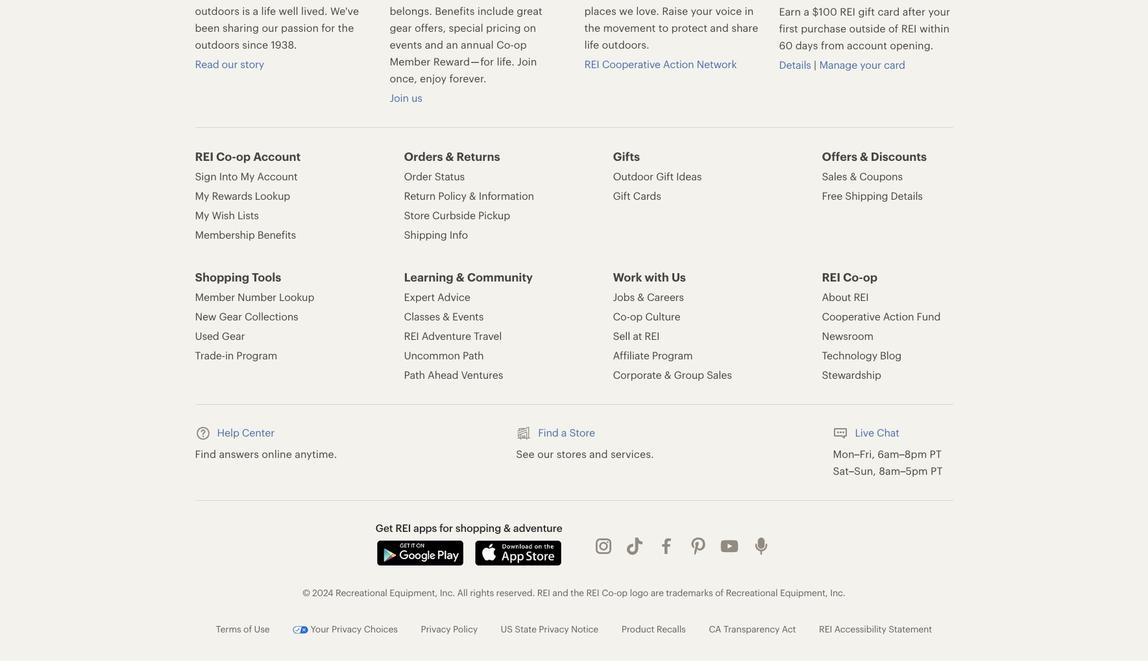 Task type: vqa. For each thing, say whether or not it's contained in the screenshot.


Task type: describe. For each thing, give the bounding box(es) containing it.
advice
[[438, 291, 471, 303]]

corporate
[[613, 369, 662, 381]]

jobs & careers
[[613, 291, 684, 303]]

apps
[[414, 522, 437, 534]]

member
[[195, 291, 235, 303]]

read
[[195, 58, 219, 70]]

shopping
[[456, 522, 501, 534]]

ideas
[[677, 170, 702, 182]]

1 equipment, from the left
[[390, 587, 438, 598]]

us
[[672, 270, 686, 284]]

find a store link
[[516, 426, 595, 441]]

coupons
[[860, 170, 903, 182]]

recalls
[[657, 624, 686, 635]]

culture
[[646, 310, 681, 323]]

lists
[[238, 209, 259, 221]]

policy for privacy
[[453, 624, 478, 635]]

california consumer privacy act (ccpa) opt-out icon image
[[293, 622, 308, 638]]

stewardship link
[[822, 367, 882, 382]]

expert advice link
[[404, 289, 471, 304]]

rights
[[470, 587, 494, 598]]

statement
[[889, 624, 933, 635]]

info
[[450, 228, 468, 241]]

0 vertical spatial my
[[241, 170, 255, 182]]

used gear
[[195, 330, 245, 342]]

1 vertical spatial of
[[716, 587, 724, 598]]

2 privacy from the left
[[421, 624, 451, 635]]

sign into my account link
[[195, 169, 298, 184]]

program inside "affiliate program" link
[[652, 349, 693, 361]]

gifts
[[613, 149, 640, 163]]

for
[[440, 522, 453, 534]]

see our stores and services.
[[516, 448, 654, 460]]

uncommon path link
[[404, 348, 484, 363]]

offers & discounts
[[822, 149, 927, 163]]

terms of use link
[[216, 624, 270, 635]]

card inside earn a $100 rei gift card after your first purchase outside of rei within 60 days from account opening.
[[878, 5, 900, 17]]

co- up sell
[[613, 310, 630, 323]]

live chat link
[[833, 426, 900, 441]]

within
[[920, 22, 950, 34]]

rei cooperative action network link
[[585, 58, 737, 70]]

days
[[796, 39, 819, 51]]

op up about rei link
[[864, 270, 878, 284]]

account for sign into my account
[[257, 170, 298, 182]]

details link
[[780, 58, 814, 71]]

path ahead ventures
[[404, 369, 503, 381]]

rei adventure travel link
[[404, 328, 502, 343]]

classes
[[404, 310, 440, 323]]

0 vertical spatial details
[[780, 58, 812, 71]]

op left logo
[[617, 587, 628, 598]]

& for classes & events
[[443, 310, 450, 323]]

join
[[390, 91, 409, 104]]

classes & events
[[404, 310, 484, 323]]

corporate & group sales
[[613, 369, 732, 381]]

co- up about rei link
[[843, 270, 864, 284]]

new gear collections link
[[195, 309, 298, 324]]

& for orders & returns
[[446, 149, 454, 163]]

read our story link
[[195, 58, 264, 70]]

rei accessibility statement
[[819, 624, 933, 635]]

0 horizontal spatial shipping
[[404, 228, 447, 241]]

product recalls
[[622, 624, 686, 635]]

wish
[[212, 209, 235, 221]]

op up sell at rei link
[[630, 310, 643, 323]]

our for stores
[[538, 448, 554, 460]]

1 vertical spatial action
[[884, 310, 915, 323]]

new
[[195, 310, 216, 323]]

return
[[404, 189, 436, 202]]

your privacy choices
[[308, 624, 398, 635]]

0 vertical spatial cooperative
[[602, 58, 661, 70]]

group
[[674, 369, 704, 381]]

ahead
[[428, 369, 459, 381]]

the
[[571, 587, 584, 598]]

newsroom link
[[822, 328, 874, 343]]

shipping info
[[404, 228, 468, 241]]

product recalls link
[[622, 624, 686, 635]]

used
[[195, 330, 219, 342]]

read our story
[[195, 58, 264, 70]]

1 vertical spatial sales
[[707, 369, 732, 381]]

ca transparency act link
[[709, 624, 796, 635]]

cards
[[634, 189, 662, 202]]

us
[[501, 624, 513, 635]]

get it on google play image
[[376, 540, 464, 567]]

0 vertical spatial pt
[[930, 448, 942, 460]]

sign
[[195, 170, 217, 182]]

privacy inside button
[[332, 624, 362, 635]]

free
[[822, 189, 843, 202]]

order
[[404, 170, 432, 182]]

sales & coupons link
[[822, 169, 903, 184]]

online
[[262, 448, 292, 460]]

my for rewards
[[195, 189, 209, 202]]

cooperative action fund link
[[822, 309, 941, 324]]

co- left logo
[[602, 587, 617, 598]]

co- up into
[[216, 149, 236, 163]]

© 2024 recreational equipment, inc. all rights reserved. rei and the rei co-op logo are trademarks of recreational equipment, inc.
[[303, 587, 846, 598]]

a for find
[[562, 426, 567, 439]]

earn a $100 rei gift card after your first purchase outside of rei within 60 days from account opening.
[[780, 5, 951, 51]]

live
[[855, 426, 875, 439]]

2 equipment, from the left
[[780, 587, 828, 598]]

jobs
[[613, 291, 635, 303]]

sign into my account
[[195, 170, 298, 182]]

program inside trade-in program link
[[237, 349, 277, 361]]

affiliate
[[613, 349, 650, 361]]

manage
[[820, 58, 858, 71]]

60
[[780, 39, 793, 51]]

information
[[479, 189, 534, 202]]

stores
[[557, 448, 587, 460]]

mon–fri,
[[833, 448, 875, 460]]

2 recreational from the left
[[726, 587, 778, 598]]

rei accessibility statement link
[[819, 624, 933, 635]]

0 horizontal spatial and
[[553, 587, 569, 598]]

lookup for my rewards lookup
[[255, 189, 290, 202]]

trademarks
[[666, 587, 713, 598]]

rei inside about rei link
[[854, 291, 869, 303]]

1 inc. from the left
[[440, 587, 455, 598]]

terms
[[216, 624, 241, 635]]

collections
[[245, 310, 298, 323]]

& for corporate & group sales
[[665, 369, 672, 381]]

rei inside get rei apps for shopping & adventure link
[[396, 522, 411, 534]]

0 vertical spatial shipping
[[846, 189, 889, 202]]

0 vertical spatial action
[[664, 58, 695, 70]]



Task type: locate. For each thing, give the bounding box(es) containing it.
gear up the trade-in program
[[222, 330, 245, 342]]

1 horizontal spatial action
[[884, 310, 915, 323]]

order status
[[404, 170, 465, 182]]

community
[[467, 270, 533, 284]]

details | manage your card
[[780, 58, 906, 71]]

1 vertical spatial lookup
[[279, 291, 315, 303]]

0 horizontal spatial our
[[222, 58, 238, 70]]

policy inside "return policy & information" link
[[439, 189, 467, 202]]

0 horizontal spatial path
[[404, 369, 425, 381]]

2 vertical spatial my
[[195, 209, 209, 221]]

technology blog link
[[822, 348, 902, 363]]

& inside get rei apps for shopping & adventure link
[[504, 522, 511, 534]]

blog
[[881, 349, 902, 361]]

my left wish
[[195, 209, 209, 221]]

rei adventure travel
[[404, 330, 502, 342]]

my rewards lookup
[[195, 189, 290, 202]]

get
[[376, 522, 393, 534]]

1 horizontal spatial shipping
[[846, 189, 889, 202]]

co-op culture
[[613, 310, 681, 323]]

0 vertical spatial store
[[404, 209, 430, 221]]

technology
[[822, 349, 878, 361]]

1 vertical spatial store
[[570, 426, 595, 439]]

adventure
[[422, 330, 471, 342]]

affiliate program
[[613, 349, 693, 361]]

1 privacy from the left
[[332, 624, 362, 635]]

a right earn
[[804, 5, 810, 17]]

0 vertical spatial gift
[[656, 170, 674, 182]]

1 vertical spatial cooperative
[[822, 310, 881, 323]]

your
[[311, 624, 329, 635]]

cooperative
[[602, 58, 661, 70], [822, 310, 881, 323]]

a for earn
[[804, 5, 810, 17]]

0 horizontal spatial recreational
[[336, 587, 388, 598]]

1 horizontal spatial path
[[463, 349, 484, 361]]

0 horizontal spatial sales
[[707, 369, 732, 381]]

& right jobs
[[638, 291, 645, 303]]

1 horizontal spatial of
[[716, 587, 724, 598]]

sales up free
[[822, 170, 848, 182]]

help center
[[217, 426, 275, 439]]

a inside earn a $100 rei gift card after your first purchase outside of rei within 60 days from account opening.
[[804, 5, 810, 17]]

account down rei co-op account
[[257, 170, 298, 182]]

recreational up your privacy choices
[[336, 587, 388, 598]]

shipping down sales & coupons link
[[846, 189, 889, 202]]

orders
[[404, 149, 443, 163]]

recreational up transparency
[[726, 587, 778, 598]]

terms of use
[[216, 624, 270, 635]]

1 horizontal spatial cooperative
[[822, 310, 881, 323]]

0 vertical spatial card
[[878, 5, 900, 17]]

0 horizontal spatial cooperative
[[602, 58, 661, 70]]

1 vertical spatial account
[[257, 170, 298, 182]]

action left "network"
[[664, 58, 695, 70]]

cooperative action fund
[[822, 310, 941, 323]]

card right gift
[[878, 5, 900, 17]]

account inside the sign into my account link
[[257, 170, 298, 182]]

0 horizontal spatial gift
[[613, 189, 631, 202]]

shopping
[[195, 270, 249, 284]]

membership benefits
[[195, 228, 296, 241]]

see
[[516, 448, 535, 460]]

work
[[613, 270, 642, 284]]

your privacy choices button
[[293, 622, 398, 638]]

rei inside sell at rei link
[[645, 330, 660, 342]]

of
[[889, 22, 899, 34], [716, 587, 724, 598], [244, 624, 252, 635]]

1 vertical spatial details
[[891, 189, 923, 202]]

1 horizontal spatial recreational
[[726, 587, 778, 598]]

0 horizontal spatial find
[[195, 448, 216, 460]]

card down opening.
[[884, 58, 906, 71]]

& for offers & discounts
[[860, 149, 869, 163]]

account for rei co-op account
[[253, 149, 301, 163]]

outdoor
[[613, 170, 654, 182]]

store curbside pickup link
[[404, 208, 510, 223]]

answers
[[219, 448, 259, 460]]

0 horizontal spatial privacy
[[332, 624, 362, 635]]

anytime.
[[295, 448, 337, 460]]

1 vertical spatial card
[[884, 58, 906, 71]]

details left |
[[780, 58, 812, 71]]

rei inside rei adventure travel link
[[404, 330, 419, 342]]

8am–5pm
[[879, 465, 928, 477]]

your inside earn a $100 rei gift card after your first purchase outside of rei within 60 days from account opening.
[[929, 5, 951, 17]]

us
[[412, 91, 423, 104]]

use
[[254, 624, 270, 635]]

0 horizontal spatial of
[[244, 624, 252, 635]]

of right trademarks
[[716, 587, 724, 598]]

find left answers
[[195, 448, 216, 460]]

learning
[[404, 270, 454, 284]]

policy for return
[[439, 189, 467, 202]]

expert
[[404, 291, 435, 303]]

my right into
[[241, 170, 255, 182]]

logo
[[630, 587, 649, 598]]

store
[[404, 209, 430, 221], [570, 426, 595, 439]]

a up 'stores'
[[562, 426, 567, 439]]

get rei apps for shopping & adventure link
[[376, 522, 563, 535]]

0 vertical spatial policy
[[439, 189, 467, 202]]

0 horizontal spatial store
[[404, 209, 430, 221]]

program up corporate & group sales on the bottom right of page
[[652, 349, 693, 361]]

store up see our stores and services.
[[570, 426, 595, 439]]

1 vertical spatial shipping
[[404, 228, 447, 241]]

our right see
[[538, 448, 554, 460]]

account
[[253, 149, 301, 163], [257, 170, 298, 182]]

policy down all
[[453, 624, 478, 635]]

gift down outdoor
[[613, 189, 631, 202]]

our for story
[[222, 58, 238, 70]]

your
[[929, 5, 951, 17], [861, 58, 882, 71]]

download on the app store image
[[474, 540, 562, 566]]

account up the sign into my account link
[[253, 149, 301, 163]]

0 horizontal spatial program
[[237, 349, 277, 361]]

& up sales & coupons at the top of page
[[860, 149, 869, 163]]

sales right group
[[707, 369, 732, 381]]

& inside corporate & group sales link
[[665, 369, 672, 381]]

1 vertical spatial and
[[553, 587, 569, 598]]

story
[[240, 58, 264, 70]]

purchase
[[801, 22, 847, 34]]

details down coupons
[[891, 189, 923, 202]]

co-
[[216, 149, 236, 163], [843, 270, 864, 284], [613, 310, 630, 323], [602, 587, 617, 598]]

& inside classes & events link
[[443, 310, 450, 323]]

shipping left 'info'
[[404, 228, 447, 241]]

into
[[219, 170, 238, 182]]

inc. up accessibility at the bottom right of the page
[[831, 587, 846, 598]]

lookup up "collections"
[[279, 291, 315, 303]]

& left group
[[665, 369, 672, 381]]

1 vertical spatial a
[[562, 426, 567, 439]]

equipment, up act in the bottom of the page
[[780, 587, 828, 598]]

privacy right your
[[332, 624, 362, 635]]

2 program from the left
[[652, 349, 693, 361]]

1 horizontal spatial find
[[538, 426, 559, 439]]

& inside "return policy & information" link
[[469, 189, 476, 202]]

our
[[222, 58, 238, 70], [538, 448, 554, 460]]

pt right 6am–8pm
[[930, 448, 942, 460]]

path up ventures
[[463, 349, 484, 361]]

work with us
[[613, 270, 686, 284]]

0 vertical spatial of
[[889, 22, 899, 34]]

inc. left all
[[440, 587, 455, 598]]

policy up curbside at top left
[[439, 189, 467, 202]]

gear for new
[[219, 310, 242, 323]]

uncommon
[[404, 349, 460, 361]]

lookup up lists
[[255, 189, 290, 202]]

1 horizontal spatial sales
[[822, 170, 848, 182]]

0 vertical spatial path
[[463, 349, 484, 361]]

technology blog
[[822, 349, 902, 361]]

0 horizontal spatial action
[[664, 58, 695, 70]]

privacy right state
[[539, 624, 569, 635]]

lookup inside my rewards lookup link
[[255, 189, 290, 202]]

trade-in program
[[195, 349, 277, 361]]

2 horizontal spatial privacy
[[539, 624, 569, 635]]

benefits
[[258, 228, 296, 241]]

act
[[782, 624, 796, 635]]

1 horizontal spatial gift
[[656, 170, 674, 182]]

1 recreational from the left
[[336, 587, 388, 598]]

0 vertical spatial your
[[929, 5, 951, 17]]

careers
[[647, 291, 684, 303]]

1 horizontal spatial program
[[652, 349, 693, 361]]

2 vertical spatial of
[[244, 624, 252, 635]]

sell
[[613, 330, 631, 342]]

1 vertical spatial find
[[195, 448, 216, 460]]

in
[[225, 349, 234, 361]]

ca transparency act
[[709, 624, 796, 635]]

details
[[780, 58, 812, 71], [891, 189, 923, 202]]

0 vertical spatial find
[[538, 426, 559, 439]]

newsroom
[[822, 330, 874, 342]]

of up opening.
[[889, 22, 899, 34]]

member number lookup link
[[195, 289, 315, 304]]

lookup for member number lookup
[[279, 291, 315, 303]]

0 vertical spatial lookup
[[255, 189, 290, 202]]

stewardship
[[822, 369, 882, 381]]

gear up used gear
[[219, 310, 242, 323]]

sales
[[822, 170, 848, 182], [707, 369, 732, 381]]

gear inside 'used gear' link
[[222, 330, 245, 342]]

1 vertical spatial gear
[[222, 330, 245, 342]]

0 vertical spatial gear
[[219, 310, 242, 323]]

equipment, down get it on google play image
[[390, 587, 438, 598]]

action left fund at right
[[884, 310, 915, 323]]

your down account
[[861, 58, 882, 71]]

0 vertical spatial our
[[222, 58, 238, 70]]

my down sign at the left
[[195, 189, 209, 202]]

0 vertical spatial and
[[590, 448, 608, 460]]

1 vertical spatial policy
[[453, 624, 478, 635]]

privacy
[[332, 624, 362, 635], [421, 624, 451, 635], [539, 624, 569, 635]]

your up within at right top
[[929, 5, 951, 17]]

1 vertical spatial my
[[195, 189, 209, 202]]

0 vertical spatial a
[[804, 5, 810, 17]]

1 horizontal spatial store
[[570, 426, 595, 439]]

0 horizontal spatial equipment,
[[390, 587, 438, 598]]

1 vertical spatial our
[[538, 448, 554, 460]]

orders & returns
[[404, 149, 500, 163]]

live chat
[[855, 426, 900, 439]]

used gear link
[[195, 328, 245, 343]]

outside
[[850, 22, 886, 34]]

of left use
[[244, 624, 252, 635]]

& up status
[[446, 149, 454, 163]]

pt right 8am–5pm
[[931, 465, 943, 477]]

1 horizontal spatial inc.
[[831, 587, 846, 598]]

outdoor gift ideas
[[613, 170, 702, 182]]

1 horizontal spatial details
[[891, 189, 923, 202]]

shipping
[[846, 189, 889, 202], [404, 228, 447, 241]]

1 horizontal spatial our
[[538, 448, 554, 460]]

privacy right choices
[[421, 624, 451, 635]]

op up sign into my account on the left top
[[236, 149, 251, 163]]

affiliate program link
[[613, 348, 693, 363]]

0 horizontal spatial your
[[861, 58, 882, 71]]

find for find a store
[[538, 426, 559, 439]]

path down the uncommon in the left bottom of the page
[[404, 369, 425, 381]]

lookup
[[255, 189, 290, 202], [279, 291, 315, 303]]

choices
[[364, 624, 398, 635]]

1 horizontal spatial equipment,
[[780, 587, 828, 598]]

tools
[[252, 270, 281, 284]]

& for learning & community
[[456, 270, 465, 284]]

shipping info link
[[404, 227, 468, 242]]

of inside earn a $100 rei gift card after your first purchase outside of rei within 60 days from account opening.
[[889, 22, 899, 34]]

find for find answers online anytime.
[[195, 448, 216, 460]]

find up 'stores'
[[538, 426, 559, 439]]

program right in
[[237, 349, 277, 361]]

2 horizontal spatial of
[[889, 22, 899, 34]]

1 vertical spatial gift
[[613, 189, 631, 202]]

2 inc. from the left
[[831, 587, 846, 598]]

sales & coupons
[[822, 170, 903, 182]]

& down the offers
[[850, 170, 857, 182]]

& up 'download on the app store' "image"
[[504, 522, 511, 534]]

curbside
[[432, 209, 476, 221]]

1 horizontal spatial a
[[804, 5, 810, 17]]

lookup inside member number lookup link
[[279, 291, 315, 303]]

0 horizontal spatial details
[[780, 58, 812, 71]]

& inside sales & coupons link
[[850, 170, 857, 182]]

gear for used
[[222, 330, 245, 342]]

0 horizontal spatial inc.
[[440, 587, 455, 598]]

gift left ideas
[[656, 170, 674, 182]]

op
[[236, 149, 251, 163], [864, 270, 878, 284], [630, 310, 643, 323], [617, 587, 628, 598]]

store down return
[[404, 209, 430, 221]]

1 horizontal spatial and
[[590, 448, 608, 460]]

my rewards lookup link
[[195, 188, 290, 203]]

and left the
[[553, 587, 569, 598]]

and right 'stores'
[[590, 448, 608, 460]]

1 program from the left
[[237, 349, 277, 361]]

1 vertical spatial pt
[[931, 465, 943, 477]]

adventure
[[513, 522, 563, 534]]

& up store curbside pickup
[[469, 189, 476, 202]]

1 vertical spatial path
[[404, 369, 425, 381]]

0 vertical spatial account
[[253, 149, 301, 163]]

sell at rei
[[613, 330, 660, 342]]

gear inside new gear collections "link"
[[219, 310, 242, 323]]

all
[[458, 587, 468, 598]]

& for jobs & careers
[[638, 291, 645, 303]]

1 horizontal spatial your
[[929, 5, 951, 17]]

equipment,
[[390, 587, 438, 598], [780, 587, 828, 598]]

& up adventure
[[443, 310, 450, 323]]

0 horizontal spatial a
[[562, 426, 567, 439]]

our left story
[[222, 58, 238, 70]]

privacy policy
[[421, 624, 478, 635]]

& up advice
[[456, 270, 465, 284]]

& for sales & coupons
[[850, 170, 857, 182]]

my for wish
[[195, 209, 209, 221]]

& inside jobs & careers link
[[638, 291, 645, 303]]

©
[[303, 587, 310, 598]]

chat
[[877, 426, 900, 439]]

returns
[[457, 149, 500, 163]]

at
[[633, 330, 642, 342]]

1 horizontal spatial privacy
[[421, 624, 451, 635]]

0 vertical spatial sales
[[822, 170, 848, 182]]

1 vertical spatial your
[[861, 58, 882, 71]]

3 privacy from the left
[[539, 624, 569, 635]]

from
[[821, 39, 845, 51]]

travel
[[474, 330, 502, 342]]

center
[[242, 426, 275, 439]]



